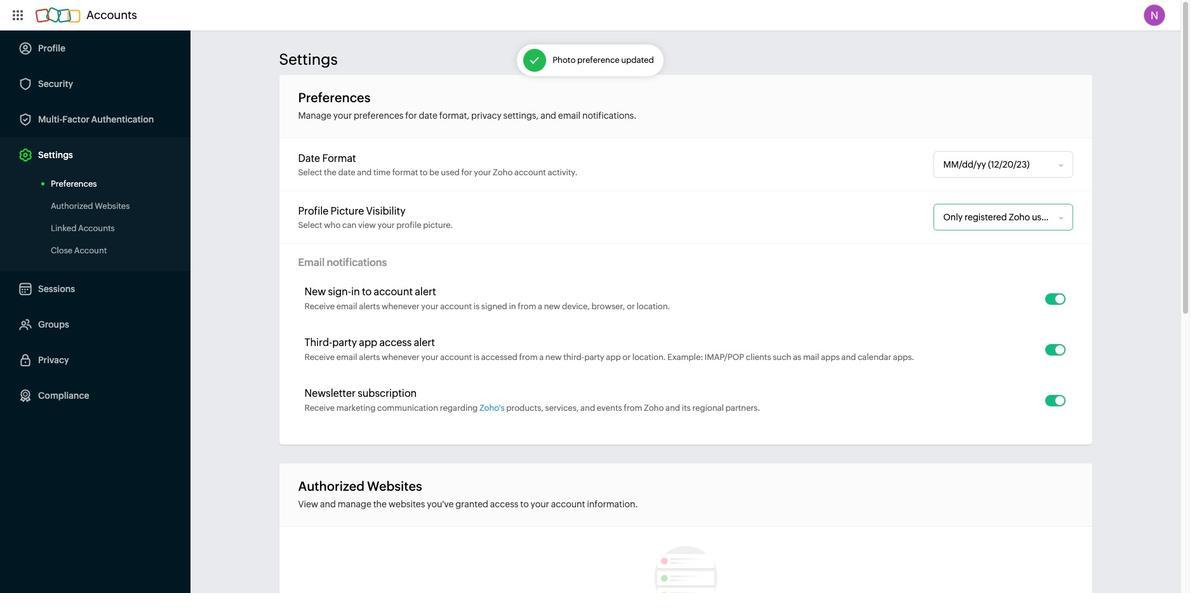 Task type: vqa. For each thing, say whether or not it's contained in the screenshot.
topmost Websites
yes



Task type: describe. For each thing, give the bounding box(es) containing it.
updated
[[622, 55, 654, 65]]

activity.
[[548, 167, 578, 177]]

groups
[[38, 320, 69, 330]]

close account
[[51, 246, 107, 255]]

regional
[[693, 403, 724, 413]]

linked
[[51, 224, 76, 233]]

format,
[[439, 111, 470, 121]]

security
[[38, 79, 73, 89]]

is for new sign-in to account alert
[[474, 302, 480, 311]]

date format select the date and time format to be used for your zoho account activity.
[[298, 152, 578, 177]]

to inside the authorized websites view and manage the websites you've granted access to your account information.
[[521, 499, 529, 510]]

preferences manage your preferences for date format, privacy settings, and email notifications.
[[298, 90, 637, 121]]

format
[[322, 152, 356, 164]]

privacy
[[38, 355, 69, 365]]

new
[[305, 286, 326, 298]]

imap/pop
[[705, 353, 745, 362]]

browser,
[[592, 302, 626, 311]]

calendar
[[858, 353, 892, 362]]

view
[[358, 220, 376, 230]]

authorized for authorized websites
[[51, 201, 93, 211]]

email for third-party app access alert
[[337, 353, 357, 362]]

1 vertical spatial from
[[519, 353, 538, 362]]

its
[[682, 403, 691, 413]]

1 vertical spatial settings
[[38, 150, 73, 160]]

privacy
[[472, 111, 502, 121]]

account
[[74, 246, 107, 255]]

format
[[392, 167, 418, 177]]

your inside date format select the date and time format to be used for your zoho account activity.
[[474, 167, 491, 177]]

account inside the authorized websites view and manage the websites you've granted access to your account information.
[[551, 499, 585, 510]]

profile for profile
[[38, 43, 65, 53]]

manage
[[298, 111, 332, 121]]

apps
[[821, 353, 840, 362]]

as
[[794, 353, 802, 362]]

email inside preferences manage your preferences for date format, privacy settings, and email notifications.
[[558, 111, 581, 121]]

1 horizontal spatial in
[[509, 302, 516, 311]]

newsletter subscription
[[305, 388, 417, 400]]

notifications
[[327, 257, 387, 269]]

signed
[[482, 302, 508, 311]]

view
[[298, 499, 318, 510]]

account left the accessed
[[440, 353, 472, 362]]

date inside preferences manage your preferences for date format, privacy settings, and email notifications.
[[419, 111, 438, 121]]

subscription
[[358, 388, 417, 400]]

for inside date format select the date and time format to be used for your zoho account activity.
[[462, 167, 472, 177]]

sign-
[[328, 286, 351, 298]]

granted
[[456, 499, 489, 510]]

3 receive from the top
[[305, 403, 335, 413]]

for inside preferences manage your preferences for date format, privacy settings, and email notifications.
[[406, 111, 417, 121]]

and inside date format select the date and time format to be used for your zoho account activity.
[[357, 167, 372, 177]]

0 vertical spatial settings
[[279, 51, 338, 68]]

select inside profile picture visibility select who can view your profile picture.
[[298, 220, 322, 230]]

account down notifications
[[374, 286, 413, 298]]

websites
[[389, 499, 425, 510]]

be
[[430, 167, 439, 177]]

whenever for account
[[382, 302, 420, 311]]

0 horizontal spatial access
[[380, 337, 412, 349]]

zoho's link
[[480, 403, 505, 413]]

apps.
[[894, 353, 915, 362]]

compliance
[[38, 391, 89, 401]]

receive email alerts whenever your account is signed in from a new device, browser, or location.
[[305, 302, 670, 311]]

mail
[[804, 353, 820, 362]]

access inside the authorized websites view and manage the websites you've granted access to your account information.
[[490, 499, 519, 510]]

authentication
[[91, 114, 154, 125]]

and right apps
[[842, 353, 857, 362]]

you've
[[427, 499, 454, 510]]

preferences
[[354, 111, 404, 121]]

1 horizontal spatial zoho
[[644, 403, 664, 413]]

sessions
[[38, 284, 75, 294]]

manage
[[338, 499, 372, 510]]

photo
[[553, 55, 576, 65]]

receive marketing communication regarding zoho's products, services, and events from zoho and its regional partners.
[[305, 403, 760, 413]]

0 vertical spatial new
[[544, 302, 561, 311]]

profile for profile picture visibility select who can view your profile picture.
[[298, 205, 329, 217]]

receive for third-
[[305, 353, 335, 362]]

zoho inside date format select the date and time format to be used for your zoho account activity.
[[493, 167, 513, 177]]

1 vertical spatial app
[[606, 353, 621, 362]]

who
[[324, 220, 341, 230]]

1 horizontal spatial party
[[585, 353, 605, 362]]

multi-
[[38, 114, 62, 125]]

websites for authorized websites view and manage the websites you've granted access to your account information.
[[367, 479, 422, 494]]

clients
[[746, 353, 772, 362]]

1 vertical spatial a
[[540, 353, 544, 362]]

alerts for to
[[359, 302, 380, 311]]

settings,
[[504, 111, 539, 121]]



Task type: locate. For each thing, give the bounding box(es) containing it.
2 is from the top
[[474, 353, 480, 362]]

0 horizontal spatial party
[[333, 337, 357, 349]]

access right granted
[[490, 499, 519, 510]]

your inside preferences manage your preferences for date format, privacy settings, and email notifications.
[[333, 111, 352, 121]]

and right settings,
[[541, 111, 557, 121]]

1 horizontal spatial app
[[606, 353, 621, 362]]

0 horizontal spatial in
[[351, 286, 360, 298]]

app
[[359, 337, 378, 349], [606, 353, 621, 362]]

time
[[374, 167, 391, 177]]

0 vertical spatial receive
[[305, 302, 335, 311]]

settings
[[279, 51, 338, 68], [38, 150, 73, 160]]

a left 'third-'
[[540, 353, 544, 362]]

websites
[[95, 201, 130, 211], [367, 479, 422, 494]]

preferences for preferences
[[51, 179, 97, 189]]

the right manage
[[373, 499, 387, 510]]

1 alerts from the top
[[359, 302, 380, 311]]

from right signed
[[518, 302, 537, 311]]

alerts down new sign-in to account alert
[[359, 302, 380, 311]]

your
[[333, 111, 352, 121], [474, 167, 491, 177], [378, 220, 395, 230], [421, 302, 439, 311], [421, 353, 439, 362], [531, 499, 550, 510]]

1 horizontal spatial authorized
[[298, 479, 365, 494]]

2 horizontal spatial to
[[521, 499, 529, 510]]

1 vertical spatial email
[[337, 302, 357, 311]]

multi-factor authentication
[[38, 114, 154, 125]]

0 vertical spatial a
[[538, 302, 543, 311]]

accessed
[[482, 353, 518, 362]]

0 vertical spatial date
[[419, 111, 438, 121]]

1 vertical spatial access
[[490, 499, 519, 510]]

account left information.
[[551, 499, 585, 510]]

2 vertical spatial receive
[[305, 403, 335, 413]]

0 vertical spatial email
[[558, 111, 581, 121]]

linked accounts
[[51, 224, 115, 233]]

to right granted
[[521, 499, 529, 510]]

the inside the authorized websites view and manage the websites you've granted access to your account information.
[[373, 499, 387, 510]]

for right used
[[462, 167, 472, 177]]

new left 'third-'
[[546, 353, 562, 362]]

or for third-party app access alert
[[623, 353, 631, 362]]

0 horizontal spatial preferences
[[51, 179, 97, 189]]

websites for authorized websites
[[95, 201, 130, 211]]

in right signed
[[509, 302, 516, 311]]

websites up linked accounts
[[95, 201, 130, 211]]

receive email alerts whenever your account is accessed from a new third-party app or location. example: imap/pop clients such as mail apps and calendar apps.
[[305, 353, 915, 362]]

0 vertical spatial is
[[474, 302, 480, 311]]

app right third-
[[359, 337, 378, 349]]

factor
[[62, 114, 90, 125]]

0 vertical spatial accounts
[[86, 8, 137, 22]]

select
[[298, 167, 322, 177], [298, 220, 322, 230]]

2 alerts from the top
[[359, 353, 380, 362]]

2 vertical spatial to
[[521, 499, 529, 510]]

2 select from the top
[[298, 220, 322, 230]]

1 is from the top
[[474, 302, 480, 311]]

1 vertical spatial to
[[362, 286, 372, 298]]

zoho's
[[480, 403, 505, 413]]

the down format
[[324, 167, 337, 177]]

1 vertical spatial preferences
[[51, 179, 97, 189]]

access up subscription
[[380, 337, 412, 349]]

regarding
[[440, 403, 478, 413]]

app right 'third-'
[[606, 353, 621, 362]]

receive down new
[[305, 302, 335, 311]]

such
[[773, 353, 792, 362]]

0 vertical spatial authorized
[[51, 201, 93, 211]]

alerts for access
[[359, 353, 380, 362]]

0 horizontal spatial date
[[338, 167, 356, 177]]

and left time
[[357, 167, 372, 177]]

your inside profile picture visibility select who can view your profile picture.
[[378, 220, 395, 230]]

a
[[538, 302, 543, 311], [540, 353, 544, 362]]

select left who
[[298, 220, 322, 230]]

email notifications
[[298, 257, 387, 269]]

1 horizontal spatial to
[[420, 167, 428, 177]]

1 vertical spatial is
[[474, 353, 480, 362]]

1 vertical spatial receive
[[305, 353, 335, 362]]

0 horizontal spatial settings
[[38, 150, 73, 160]]

1 vertical spatial alerts
[[359, 353, 380, 362]]

2 vertical spatial email
[[337, 353, 357, 362]]

new left 'device,'
[[544, 302, 561, 311]]

1 vertical spatial profile
[[298, 205, 329, 217]]

is left the accessed
[[474, 353, 480, 362]]

0 vertical spatial whenever
[[382, 302, 420, 311]]

profile up who
[[298, 205, 329, 217]]

whenever down new sign-in to account alert
[[382, 302, 420, 311]]

example:
[[668, 353, 703, 362]]

0 horizontal spatial authorized
[[51, 201, 93, 211]]

1 horizontal spatial date
[[419, 111, 438, 121]]

marketing
[[337, 403, 376, 413]]

1 vertical spatial zoho
[[644, 403, 664, 413]]

alert
[[415, 286, 436, 298], [414, 337, 435, 349]]

email
[[298, 257, 325, 269]]

0 vertical spatial location.
[[637, 302, 670, 311]]

date down format
[[338, 167, 356, 177]]

1 horizontal spatial websites
[[367, 479, 422, 494]]

2 whenever from the top
[[382, 353, 420, 362]]

third-
[[564, 353, 585, 362]]

in
[[351, 286, 360, 298], [509, 302, 516, 311]]

picture.
[[423, 220, 453, 230]]

profile picture visibility select who can view your profile picture.
[[298, 205, 453, 230]]

account inside date format select the date and time format to be used for your zoho account activity.
[[515, 167, 546, 177]]

0 vertical spatial access
[[380, 337, 412, 349]]

0 vertical spatial in
[[351, 286, 360, 298]]

settings up the manage
[[279, 51, 338, 68]]

close
[[51, 246, 73, 255]]

1 vertical spatial whenever
[[382, 353, 420, 362]]

1 vertical spatial date
[[338, 167, 356, 177]]

None field
[[934, 152, 1060, 177], [934, 205, 1060, 230], [934, 152, 1060, 177], [934, 205, 1060, 230]]

location. left example:
[[633, 353, 666, 362]]

used
[[441, 167, 460, 177]]

1 horizontal spatial the
[[373, 499, 387, 510]]

1 vertical spatial new
[[546, 353, 562, 362]]

preference
[[578, 55, 620, 65]]

location. for new sign-in to account alert
[[637, 302, 670, 311]]

and inside the authorized websites view and manage the websites you've granted access to your account information.
[[320, 499, 336, 510]]

and left its
[[666, 403, 681, 413]]

party down browser,
[[585, 353, 605, 362]]

to left "be"
[[420, 167, 428, 177]]

0 vertical spatial profile
[[38, 43, 65, 53]]

0 vertical spatial the
[[324, 167, 337, 177]]

0 vertical spatial or
[[627, 302, 635, 311]]

is
[[474, 302, 480, 311], [474, 353, 480, 362]]

and right view
[[320, 499, 336, 510]]

profile inside profile picture visibility select who can view your profile picture.
[[298, 205, 329, 217]]

device,
[[562, 302, 590, 311]]

preferences inside preferences manage your preferences for date format, privacy settings, and email notifications.
[[298, 90, 371, 105]]

zoho right used
[[493, 167, 513, 177]]

email for new sign-in to account alert
[[337, 302, 357, 311]]

select down date
[[298, 167, 322, 177]]

third-
[[305, 337, 333, 349]]

new
[[544, 302, 561, 311], [546, 353, 562, 362]]

1 whenever from the top
[[382, 302, 420, 311]]

1 horizontal spatial access
[[490, 499, 519, 510]]

1 vertical spatial the
[[373, 499, 387, 510]]

0 vertical spatial app
[[359, 337, 378, 349]]

a left 'device,'
[[538, 302, 543, 311]]

1 vertical spatial or
[[623, 353, 631, 362]]

to inside date format select the date and time format to be used for your zoho account activity.
[[420, 167, 428, 177]]

0 horizontal spatial app
[[359, 337, 378, 349]]

location. right browser,
[[637, 302, 670, 311]]

to right sign-
[[362, 286, 372, 298]]

1 vertical spatial for
[[462, 167, 472, 177]]

profile up security
[[38, 43, 65, 53]]

communication
[[377, 403, 438, 413]]

0 vertical spatial to
[[420, 167, 428, 177]]

account left activity.
[[515, 167, 546, 177]]

profile
[[397, 220, 422, 230]]

select inside date format select the date and time format to be used for your zoho account activity.
[[298, 167, 322, 177]]

authorized for authorized websites view and manage the websites you've granted access to your account information.
[[298, 479, 365, 494]]

0 vertical spatial party
[[333, 337, 357, 349]]

0 vertical spatial alert
[[415, 286, 436, 298]]

party down sign-
[[333, 337, 357, 349]]

your inside the authorized websites view and manage the websites you've granted access to your account information.
[[531, 499, 550, 510]]

1 vertical spatial websites
[[367, 479, 422, 494]]

newsletter
[[305, 388, 356, 400]]

0 horizontal spatial for
[[406, 111, 417, 121]]

products,
[[507, 403, 544, 413]]

is for third-party app access alert
[[474, 353, 480, 362]]

services,
[[546, 403, 579, 413]]

0 vertical spatial preferences
[[298, 90, 371, 105]]

zoho left its
[[644, 403, 664, 413]]

websites inside the authorized websites view and manage the websites you've granted access to your account information.
[[367, 479, 422, 494]]

1 horizontal spatial for
[[462, 167, 472, 177]]

notifications.
[[583, 111, 637, 121]]

or right 'third-'
[[623, 353, 631, 362]]

preferences for preferences manage your preferences for date format, privacy settings, and email notifications.
[[298, 90, 371, 105]]

1 vertical spatial location.
[[633, 353, 666, 362]]

to
[[420, 167, 428, 177], [362, 286, 372, 298], [521, 499, 529, 510]]

authorized up view
[[298, 479, 365, 494]]

1 vertical spatial in
[[509, 302, 516, 311]]

settings down multi-
[[38, 150, 73, 160]]

profile
[[38, 43, 65, 53], [298, 205, 329, 217]]

email
[[558, 111, 581, 121], [337, 302, 357, 311], [337, 353, 357, 362]]

2 vertical spatial from
[[624, 403, 643, 413]]

events
[[597, 403, 622, 413]]

and inside preferences manage your preferences for date format, privacy settings, and email notifications.
[[541, 111, 557, 121]]

authorized websites
[[51, 201, 130, 211]]

websites up websites on the left bottom of the page
[[367, 479, 422, 494]]

0 horizontal spatial profile
[[38, 43, 65, 53]]

authorized inside the authorized websites view and manage the websites you've granted access to your account information.
[[298, 479, 365, 494]]

zoho
[[493, 167, 513, 177], [644, 403, 664, 413]]

0 horizontal spatial the
[[324, 167, 337, 177]]

or
[[627, 302, 635, 311], [623, 353, 631, 362]]

or for new sign-in to account alert
[[627, 302, 635, 311]]

date left format,
[[419, 111, 438, 121]]

account left signed
[[440, 302, 472, 311]]

date inside date format select the date and time format to be used for your zoho account activity.
[[338, 167, 356, 177]]

authorized up linked at left
[[51, 201, 93, 211]]

0 vertical spatial zoho
[[493, 167, 513, 177]]

1 vertical spatial authorized
[[298, 479, 365, 494]]

2 receive from the top
[[305, 353, 335, 362]]

picture
[[331, 205, 364, 217]]

account
[[515, 167, 546, 177], [374, 286, 413, 298], [440, 302, 472, 311], [440, 353, 472, 362], [551, 499, 585, 510]]

whenever for alert
[[382, 353, 420, 362]]

1 vertical spatial accounts
[[78, 224, 115, 233]]

from for services,
[[624, 403, 643, 413]]

for
[[406, 111, 417, 121], [462, 167, 472, 177]]

from right the accessed
[[519, 353, 538, 362]]

partners.
[[726, 403, 760, 413]]

1 horizontal spatial preferences
[[298, 90, 371, 105]]

receive down third-
[[305, 353, 335, 362]]

from right events on the right bottom of the page
[[624, 403, 643, 413]]

information.
[[587, 499, 638, 510]]

1 receive from the top
[[305, 302, 335, 311]]

1 horizontal spatial settings
[[279, 51, 338, 68]]

1 vertical spatial select
[[298, 220, 322, 230]]

whenever down 'third-party app access alert' on the left
[[382, 353, 420, 362]]

1 select from the top
[[298, 167, 322, 177]]

0 vertical spatial from
[[518, 302, 537, 311]]

0 horizontal spatial websites
[[95, 201, 130, 211]]

0 vertical spatial select
[[298, 167, 322, 177]]

preferences up the manage
[[298, 90, 371, 105]]

email down 'third-party app access alert' on the left
[[337, 353, 357, 362]]

alerts down 'third-party app access alert' on the left
[[359, 353, 380, 362]]

email left notifications.
[[558, 111, 581, 121]]

preferences up 'authorized websites'
[[51, 179, 97, 189]]

photo preference updated
[[553, 55, 654, 65]]

and left events on the right bottom of the page
[[581, 403, 595, 413]]

receive down newsletter
[[305, 403, 335, 413]]

receive for new
[[305, 302, 335, 311]]

0 horizontal spatial to
[[362, 286, 372, 298]]

email down sign-
[[337, 302, 357, 311]]

date
[[419, 111, 438, 121], [338, 167, 356, 177]]

party
[[333, 337, 357, 349], [585, 353, 605, 362]]

the
[[324, 167, 337, 177], [373, 499, 387, 510]]

1 vertical spatial party
[[585, 353, 605, 362]]

location. for third-party app access alert
[[633, 353, 666, 362]]

from
[[518, 302, 537, 311], [519, 353, 538, 362], [624, 403, 643, 413]]

0 vertical spatial websites
[[95, 201, 130, 211]]

is left signed
[[474, 302, 480, 311]]

in down notifications
[[351, 286, 360, 298]]

0 horizontal spatial zoho
[[493, 167, 513, 177]]

or right browser,
[[627, 302, 635, 311]]

new sign-in to account alert
[[305, 286, 436, 298]]

accounts
[[86, 8, 137, 22], [78, 224, 115, 233]]

third-party app access alert
[[305, 337, 435, 349]]

0 vertical spatial for
[[406, 111, 417, 121]]

for right preferences
[[406, 111, 417, 121]]

0 vertical spatial alerts
[[359, 302, 380, 311]]

receive
[[305, 302, 335, 311], [305, 353, 335, 362], [305, 403, 335, 413]]

location.
[[637, 302, 670, 311], [633, 353, 666, 362]]

authorized websites view and manage the websites you've granted access to your account information.
[[298, 479, 638, 510]]

1 horizontal spatial profile
[[298, 205, 329, 217]]

the inside date format select the date and time format to be used for your zoho account activity.
[[324, 167, 337, 177]]

date
[[298, 152, 320, 164]]

and
[[541, 111, 557, 121], [357, 167, 372, 177], [842, 353, 857, 362], [581, 403, 595, 413], [666, 403, 681, 413], [320, 499, 336, 510]]

can
[[342, 220, 357, 230]]

1 vertical spatial alert
[[414, 337, 435, 349]]

visibility
[[366, 205, 406, 217]]

from for is
[[518, 302, 537, 311]]

alerts
[[359, 302, 380, 311], [359, 353, 380, 362]]



